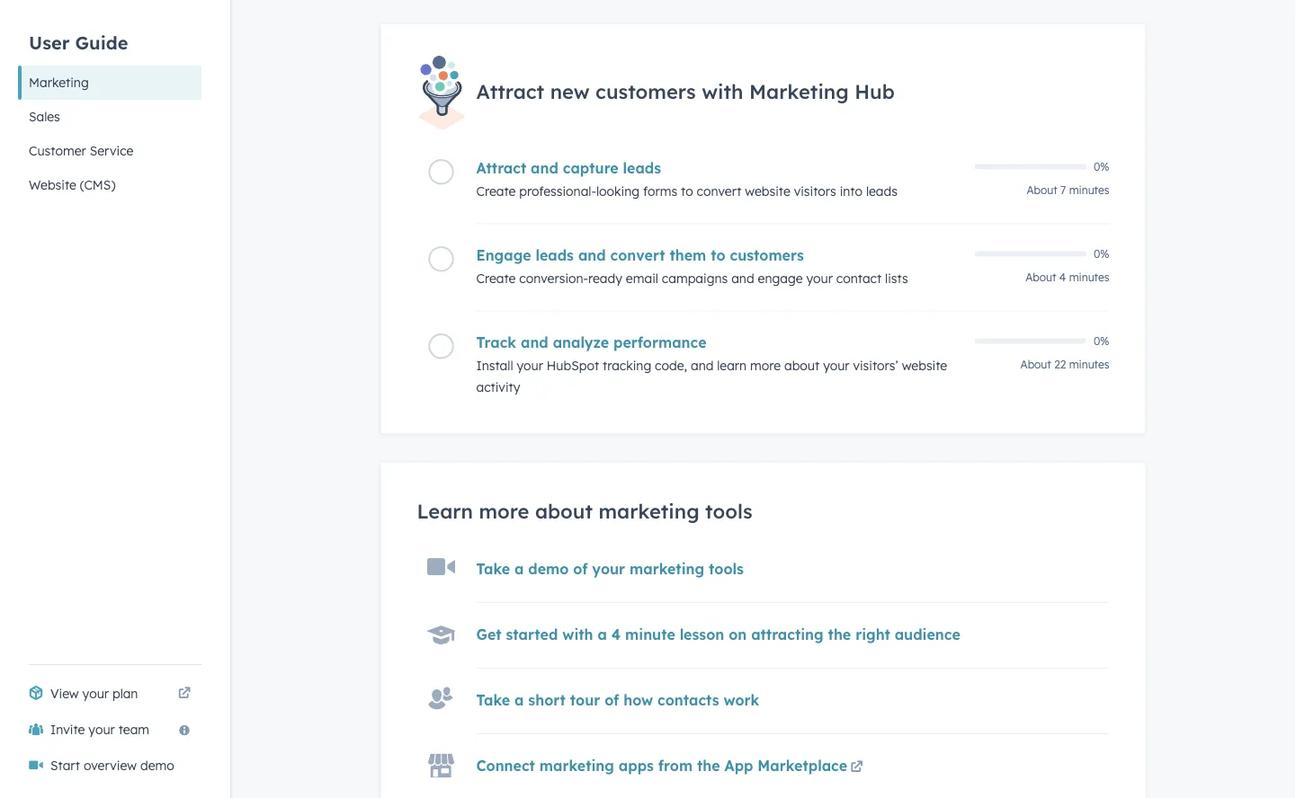 Task type: locate. For each thing, give the bounding box(es) containing it.
demo
[[528, 561, 569, 579], [140, 758, 174, 774]]

1 minutes from the top
[[1070, 183, 1110, 197]]

take up get
[[476, 561, 510, 579]]

more right the learn
[[479, 499, 529, 524]]

convert
[[697, 183, 742, 199], [611, 246, 665, 264]]

convert up email
[[611, 246, 665, 264]]

start overview demo link
[[18, 749, 202, 785]]

engage
[[758, 271, 803, 286]]

customers
[[596, 79, 696, 104], [730, 246, 804, 264]]

demo down "team"
[[140, 758, 174, 774]]

minutes right 7
[[1070, 183, 1110, 197]]

how
[[624, 692, 653, 710]]

0% for attract and capture leads
[[1094, 160, 1110, 174]]

1 horizontal spatial website
[[902, 358, 948, 374]]

2 take from the top
[[476, 692, 510, 710]]

1 horizontal spatial customers
[[730, 246, 804, 264]]

4 left minute
[[612, 626, 621, 644]]

campaigns
[[662, 271, 728, 286]]

0 horizontal spatial the
[[697, 758, 720, 776]]

1 horizontal spatial demo
[[528, 561, 569, 579]]

overview
[[84, 758, 137, 774]]

0 horizontal spatial convert
[[611, 246, 665, 264]]

1 vertical spatial more
[[479, 499, 529, 524]]

of
[[573, 561, 588, 579], [605, 692, 619, 710]]

engage
[[476, 246, 531, 264]]

marketing up minute
[[630, 561, 705, 579]]

and
[[531, 159, 559, 177], [578, 246, 606, 264], [732, 271, 755, 286], [521, 334, 549, 351], [691, 358, 714, 374]]

customers right new
[[596, 79, 696, 104]]

view
[[50, 687, 79, 702]]

0 vertical spatial leads
[[623, 159, 661, 177]]

demo for overview
[[140, 758, 174, 774]]

hubspot
[[547, 358, 599, 374]]

0 horizontal spatial website
[[745, 183, 791, 199]]

about right learn
[[785, 358, 820, 374]]

of left how
[[605, 692, 619, 710]]

0 horizontal spatial 4
[[612, 626, 621, 644]]

website left visitors in the right top of the page
[[745, 183, 791, 199]]

0 horizontal spatial of
[[573, 561, 588, 579]]

with up attract and capture leads "button"
[[702, 79, 744, 104]]

convert down attract and capture leads "button"
[[697, 183, 742, 199]]

2 vertical spatial leads
[[536, 246, 574, 264]]

attract and capture leads create professional-looking forms to convert website visitors into leads
[[476, 159, 898, 199]]

0 vertical spatial with
[[702, 79, 744, 104]]

with
[[702, 79, 744, 104], [563, 626, 593, 644]]

2 attract from the top
[[476, 159, 527, 177]]

create left the professional-
[[476, 183, 516, 199]]

1 horizontal spatial about
[[785, 358, 820, 374]]

3 0% from the top
[[1094, 335, 1110, 348]]

learn more about marketing tools
[[417, 499, 753, 524]]

demo for a
[[528, 561, 569, 579]]

and down track and analyze performance button
[[691, 358, 714, 374]]

analyze
[[553, 334, 609, 351]]

your left visitors'
[[823, 358, 850, 374]]

0 horizontal spatial more
[[479, 499, 529, 524]]

minutes down about 7 minutes
[[1070, 271, 1110, 284]]

tracking
[[603, 358, 652, 374]]

connect marketing apps from the app marketplace
[[476, 758, 848, 776]]

1 vertical spatial leads
[[866, 183, 898, 199]]

0 vertical spatial tools
[[706, 499, 753, 524]]

0 vertical spatial more
[[750, 358, 781, 374]]

0 horizontal spatial leads
[[536, 246, 574, 264]]

invite your team
[[50, 723, 149, 738]]

about inside track and analyze performance install your hubspot tracking code, and learn more about your visitors' website activity
[[785, 358, 820, 374]]

0 vertical spatial website
[[745, 183, 791, 199]]

convert inside 'engage leads and convert them to customers create conversion-ready email campaigns and engage your contact lists'
[[611, 246, 665, 264]]

3 minutes from the top
[[1070, 358, 1110, 371]]

0 horizontal spatial marketing
[[29, 75, 89, 90]]

your down 'learn more about marketing tools'
[[592, 561, 625, 579]]

1 horizontal spatial leads
[[623, 159, 661, 177]]

1 attract from the top
[[476, 79, 545, 104]]

plan
[[112, 687, 138, 702]]

leads up forms
[[623, 159, 661, 177]]

sales button
[[18, 100, 202, 134]]

website inside attract and capture leads create professional-looking forms to convert website visitors into leads
[[745, 183, 791, 199]]

to inside attract and capture leads create professional-looking forms to convert website visitors into leads
[[681, 183, 693, 199]]

and up the professional-
[[531, 159, 559, 177]]

4 down 7
[[1060, 271, 1067, 284]]

ready
[[589, 271, 623, 286]]

about for track and analyze performance
[[1021, 358, 1052, 371]]

attract and capture leads button
[[476, 159, 964, 177]]

leads right into
[[866, 183, 898, 199]]

customers inside 'engage leads and convert them to customers create conversion-ready email campaigns and engage your contact lists'
[[730, 246, 804, 264]]

minutes right 22
[[1070, 358, 1110, 371]]

0 vertical spatial take
[[476, 561, 510, 579]]

1 horizontal spatial more
[[750, 358, 781, 374]]

0 vertical spatial the
[[828, 626, 851, 644]]

2 vertical spatial a
[[515, 692, 524, 710]]

2 create from the top
[[476, 271, 516, 286]]

invite your team button
[[18, 713, 202, 749]]

engage leads and convert them to customers create conversion-ready email campaigns and engage your contact lists
[[476, 246, 909, 286]]

connect marketing apps from the app marketplace link
[[476, 758, 867, 780]]

take a demo of your marketing tools
[[476, 561, 744, 579]]

0% up about 22 minutes in the top of the page
[[1094, 335, 1110, 348]]

0 vertical spatial marketing
[[599, 499, 700, 524]]

create inside attract and capture leads create professional-looking forms to convert website visitors into leads
[[476, 183, 516, 199]]

code,
[[655, 358, 687, 374]]

create
[[476, 183, 516, 199], [476, 271, 516, 286]]

1 create from the top
[[476, 183, 516, 199]]

1 vertical spatial 4
[[612, 626, 621, 644]]

0 vertical spatial 4
[[1060, 271, 1067, 284]]

0 vertical spatial create
[[476, 183, 516, 199]]

service
[[90, 143, 134, 159]]

0 vertical spatial to
[[681, 183, 693, 199]]

1 horizontal spatial to
[[711, 246, 726, 264]]

to right them
[[711, 246, 726, 264]]

marketplace
[[758, 758, 848, 776]]

link opens in a new window image
[[178, 684, 191, 705], [178, 688, 191, 701], [851, 763, 863, 775]]

new
[[550, 79, 590, 104]]

0 vertical spatial customers
[[596, 79, 696, 104]]

about
[[785, 358, 820, 374], [535, 499, 593, 524]]

1 vertical spatial attract
[[476, 159, 527, 177]]

and down the engage leads and convert them to customers 'button'
[[732, 271, 755, 286]]

your left plan at bottom left
[[82, 687, 109, 702]]

demo up 'started'
[[528, 561, 569, 579]]

marketing left hub
[[749, 79, 849, 104]]

1 vertical spatial customers
[[730, 246, 804, 264]]

1 vertical spatial of
[[605, 692, 619, 710]]

take a short tour of how contacts work
[[476, 692, 760, 710]]

email
[[626, 271, 659, 286]]

about left 7
[[1027, 183, 1058, 197]]

a left minute
[[598, 626, 607, 644]]

0%
[[1094, 160, 1110, 174], [1094, 248, 1110, 261], [1094, 335, 1110, 348]]

leads up conversion-
[[536, 246, 574, 264]]

website right visitors'
[[902, 358, 948, 374]]

take left short
[[476, 692, 510, 710]]

0% up about 4 minutes
[[1094, 248, 1110, 261]]

a
[[515, 561, 524, 579], [598, 626, 607, 644], [515, 692, 524, 710]]

0 horizontal spatial with
[[563, 626, 593, 644]]

create down 'engage'
[[476, 271, 516, 286]]

start
[[50, 758, 80, 774]]

capture
[[563, 159, 619, 177]]

professional-
[[519, 183, 597, 199]]

about left 22
[[1021, 358, 1052, 371]]

1 horizontal spatial the
[[828, 626, 851, 644]]

a up 'started'
[[515, 561, 524, 579]]

2 vertical spatial minutes
[[1070, 358, 1110, 371]]

customers up engage
[[730, 246, 804, 264]]

7
[[1061, 183, 1067, 197]]

forms
[[643, 183, 678, 199]]

0 vertical spatial a
[[515, 561, 524, 579]]

leads inside 'engage leads and convert them to customers create conversion-ready email campaigns and engage your contact lists'
[[536, 246, 574, 264]]

the
[[828, 626, 851, 644], [697, 758, 720, 776]]

marketing up 'take a demo of your marketing tools' link
[[599, 499, 700, 524]]

attract
[[476, 79, 545, 104], [476, 159, 527, 177]]

0 horizontal spatial to
[[681, 183, 693, 199]]

0 vertical spatial minutes
[[1070, 183, 1110, 197]]

2 0% from the top
[[1094, 248, 1110, 261]]

1 vertical spatial about
[[1026, 271, 1057, 284]]

0 horizontal spatial customers
[[596, 79, 696, 104]]

get
[[476, 626, 502, 644]]

1 vertical spatial create
[[476, 271, 516, 286]]

0% up about 7 minutes
[[1094, 160, 1110, 174]]

your right the install
[[517, 358, 543, 374]]

a left short
[[515, 692, 524, 710]]

1 vertical spatial convert
[[611, 246, 665, 264]]

about up 22
[[1026, 271, 1057, 284]]

website
[[745, 183, 791, 199], [902, 358, 948, 374]]

audience
[[895, 626, 961, 644]]

2 minutes from the top
[[1070, 271, 1110, 284]]

0 horizontal spatial demo
[[140, 758, 174, 774]]

more right learn
[[750, 358, 781, 374]]

to right forms
[[681, 183, 693, 199]]

1 vertical spatial 0%
[[1094, 248, 1110, 261]]

the left right
[[828, 626, 851, 644]]

with right 'started'
[[563, 626, 593, 644]]

1 horizontal spatial convert
[[697, 183, 742, 199]]

2 vertical spatial about
[[1021, 358, 1052, 371]]

1 vertical spatial demo
[[140, 758, 174, 774]]

marketing up sales
[[29, 75, 89, 90]]

your right engage
[[807, 271, 833, 286]]

contacts
[[658, 692, 719, 710]]

attract left new
[[476, 79, 545, 104]]

minutes
[[1070, 183, 1110, 197], [1070, 271, 1110, 284], [1070, 358, 1110, 371]]

of down 'learn more about marketing tools'
[[573, 561, 588, 579]]

1 vertical spatial minutes
[[1070, 271, 1110, 284]]

attract inside attract and capture leads create professional-looking forms to convert website visitors into leads
[[476, 159, 527, 177]]

take
[[476, 561, 510, 579], [476, 692, 510, 710]]

4
[[1060, 271, 1067, 284], [612, 626, 621, 644]]

0 horizontal spatial about
[[535, 499, 593, 524]]

attracting
[[751, 626, 824, 644]]

tools
[[706, 499, 753, 524], [709, 561, 744, 579]]

1 vertical spatial website
[[902, 358, 948, 374]]

marketing
[[29, 75, 89, 90], [749, 79, 849, 104]]

to
[[681, 183, 693, 199], [711, 246, 726, 264]]

1 vertical spatial to
[[711, 246, 726, 264]]

1 vertical spatial marketing
[[630, 561, 705, 579]]

0 vertical spatial attract
[[476, 79, 545, 104]]

minutes for track and analyze performance
[[1070, 358, 1110, 371]]

0 vertical spatial convert
[[697, 183, 742, 199]]

about up 'take a demo of your marketing tools' link
[[535, 499, 593, 524]]

0 vertical spatial 0%
[[1094, 160, 1110, 174]]

1 vertical spatial take
[[476, 692, 510, 710]]

2 vertical spatial 0%
[[1094, 335, 1110, 348]]

take for take a short tour of how contacts work
[[476, 692, 510, 710]]

0 vertical spatial demo
[[528, 561, 569, 579]]

1 horizontal spatial of
[[605, 692, 619, 710]]

1 horizontal spatial marketing
[[749, 79, 849, 104]]

marketing left 'apps'
[[540, 758, 614, 776]]

your left "team"
[[88, 723, 115, 738]]

marketing
[[599, 499, 700, 524], [630, 561, 705, 579], [540, 758, 614, 776]]

the left app
[[697, 758, 720, 776]]

sales
[[29, 109, 60, 125]]

1 0% from the top
[[1094, 160, 1110, 174]]

attract up the professional-
[[476, 159, 527, 177]]

track and analyze performance install your hubspot tracking code, and learn more about your visitors' website activity
[[476, 334, 948, 395]]

a for short
[[515, 692, 524, 710]]

0 vertical spatial about
[[785, 358, 820, 374]]

0 vertical spatial about
[[1027, 183, 1058, 197]]

1 take from the top
[[476, 561, 510, 579]]



Task type: describe. For each thing, give the bounding box(es) containing it.
1 vertical spatial with
[[563, 626, 593, 644]]

link opens in a new window image
[[851, 758, 863, 780]]

(cms)
[[80, 177, 116, 193]]

lists
[[885, 271, 909, 286]]

1 horizontal spatial 4
[[1060, 271, 1067, 284]]

your inside button
[[88, 723, 115, 738]]

track and analyze performance button
[[476, 334, 964, 351]]

track
[[476, 334, 517, 351]]

marketing button
[[18, 66, 202, 100]]

team
[[118, 723, 149, 738]]

visitors
[[794, 183, 837, 199]]

22
[[1055, 358, 1067, 371]]

and up ready
[[578, 246, 606, 264]]

user guide views element
[[18, 0, 202, 202]]

convert inside attract and capture leads create professional-looking forms to convert website visitors into leads
[[697, 183, 742, 199]]

about for attract and capture leads
[[1027, 183, 1058, 197]]

short
[[528, 692, 566, 710]]

1 vertical spatial a
[[598, 626, 607, 644]]

1 vertical spatial tools
[[709, 561, 744, 579]]

take a demo of your marketing tools link
[[476, 561, 744, 579]]

get started with a 4 minute lesson on attracting the right audience
[[476, 626, 961, 644]]

take for take a demo of your marketing tools
[[476, 561, 510, 579]]

lesson
[[680, 626, 725, 644]]

apps
[[619, 758, 654, 776]]

learn
[[717, 358, 747, 374]]

customer
[[29, 143, 86, 159]]

connect
[[476, 758, 535, 776]]

0 vertical spatial of
[[573, 561, 588, 579]]

website (cms)
[[29, 177, 116, 193]]

more inside track and analyze performance install your hubspot tracking code, and learn more about your visitors' website activity
[[750, 358, 781, 374]]

minute
[[625, 626, 676, 644]]

hub
[[855, 79, 895, 104]]

customer service button
[[18, 134, 202, 168]]

minutes for engage leads and convert them to customers
[[1070, 271, 1110, 284]]

2 horizontal spatial leads
[[866, 183, 898, 199]]

app
[[725, 758, 754, 776]]

link opens in a new window image inside connect marketing apps from the app marketplace link
[[851, 763, 863, 775]]

from
[[658, 758, 693, 776]]

and inside attract and capture leads create professional-looking forms to convert website visitors into leads
[[531, 159, 559, 177]]

minutes for attract and capture leads
[[1070, 183, 1110, 197]]

your inside 'engage leads and convert them to customers create conversion-ready email campaigns and engage your contact lists'
[[807, 271, 833, 286]]

view your plan
[[50, 687, 138, 702]]

learn
[[417, 499, 473, 524]]

user
[[29, 31, 70, 54]]

right
[[856, 626, 891, 644]]

activity
[[476, 379, 520, 395]]

contact
[[837, 271, 882, 286]]

them
[[670, 246, 707, 264]]

into
[[840, 183, 863, 199]]

0% for track and analyze performance
[[1094, 335, 1110, 348]]

0% for engage leads and convert them to customers
[[1094, 248, 1110, 261]]

user guide
[[29, 31, 128, 54]]

website (cms) button
[[18, 168, 202, 202]]

1 horizontal spatial with
[[702, 79, 744, 104]]

a for demo
[[515, 561, 524, 579]]

visitors'
[[853, 358, 899, 374]]

about for engage leads and convert them to customers
[[1026, 271, 1057, 284]]

take a short tour of how contacts work link
[[476, 692, 760, 710]]

website
[[29, 177, 76, 193]]

about 4 minutes
[[1026, 271, 1110, 284]]

on
[[729, 626, 747, 644]]

to inside 'engage leads and convert them to customers create conversion-ready email campaigns and engage your contact lists'
[[711, 246, 726, 264]]

started
[[506, 626, 558, 644]]

customer service
[[29, 143, 134, 159]]

tour
[[570, 692, 600, 710]]

website inside track and analyze performance install your hubspot tracking code, and learn more about your visitors' website activity
[[902, 358, 948, 374]]

1 vertical spatial about
[[535, 499, 593, 524]]

invite
[[50, 723, 85, 738]]

and right track in the top left of the page
[[521, 334, 549, 351]]

view your plan link
[[18, 677, 202, 713]]

attract new customers with marketing hub
[[476, 79, 895, 104]]

install
[[476, 358, 513, 374]]

looking
[[597, 183, 640, 199]]

create inside 'engage leads and convert them to customers create conversion-ready email campaigns and engage your contact lists'
[[476, 271, 516, 286]]

performance
[[614, 334, 707, 351]]

about 22 minutes
[[1021, 358, 1110, 371]]

about 7 minutes
[[1027, 183, 1110, 197]]

start overview demo
[[50, 758, 174, 774]]

guide
[[75, 31, 128, 54]]

1 vertical spatial the
[[697, 758, 720, 776]]

attract for attract and capture leads create professional-looking forms to convert website visitors into leads
[[476, 159, 527, 177]]

engage leads and convert them to customers button
[[476, 246, 964, 264]]

attract for attract new customers with marketing hub
[[476, 79, 545, 104]]

work
[[724, 692, 760, 710]]

conversion-
[[519, 271, 589, 286]]

marketing inside button
[[29, 75, 89, 90]]

2 vertical spatial marketing
[[540, 758, 614, 776]]

get started with a 4 minute lesson on attracting the right audience link
[[476, 626, 961, 644]]



Task type: vqa. For each thing, say whether or not it's contained in the screenshot.


